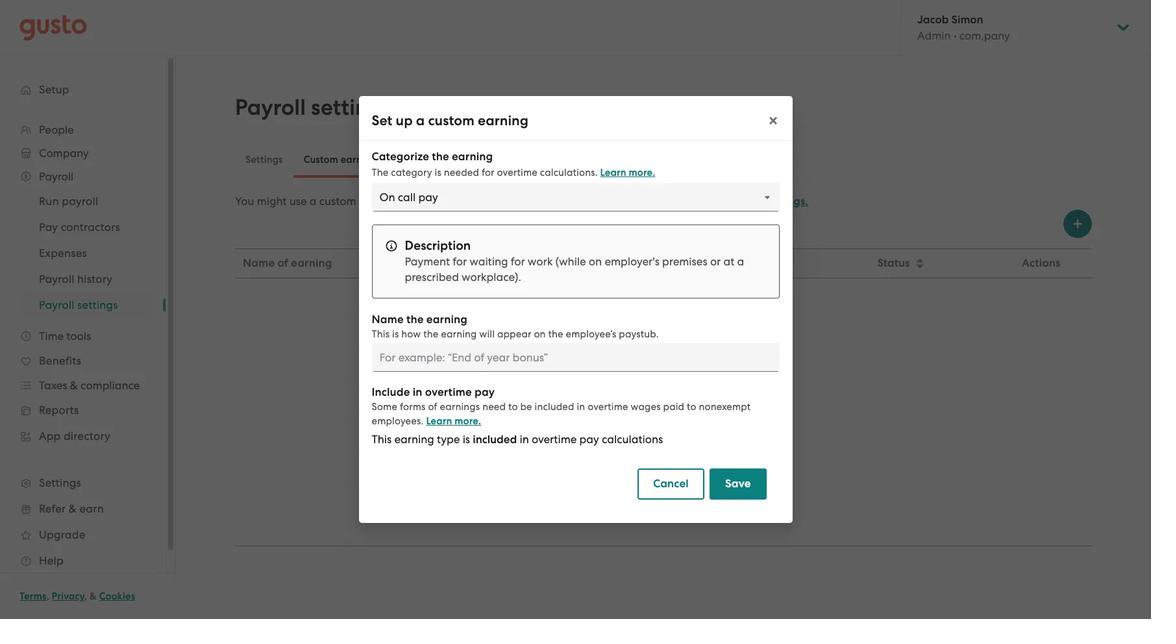 Task type: describe. For each thing, give the bounding box(es) containing it.
employees.
[[372, 416, 424, 427]]

include inside custom earning type dialog
[[372, 386, 410, 400]]

pay.
[[595, 195, 617, 208]]

name the earning this is how the earning will appear on the employee's paystub.
[[372, 313, 659, 340]]

this earning type is included in overtime pay calculations
[[372, 433, 663, 447]]

the
[[372, 167, 389, 179]]

privacy link
[[52, 591, 85, 603]]

2 vertical spatial learn
[[426, 416, 453, 427]]

1 , from the left
[[47, 591, 49, 603]]

save
[[726, 478, 751, 491]]

cookies button
[[99, 589, 135, 605]]

payroll settings tab list
[[235, 142, 1093, 178]]

pay inside button
[[692, 257, 712, 270]]

settings
[[246, 154, 283, 166]]

category
[[440, 257, 489, 270]]

more. inside categorize the earning the category is needed for overtime calculations. learn more.
[[629, 167, 656, 179]]

custom inside you might use a custom earning type for a signing bonus or severance pay. learn more about custom earnings.
[[319, 195, 356, 208]]

of inside the some forms of earnings need to be included in overtime wages paid to nonexempt employees.
[[428, 401, 438, 413]]

how
[[402, 329, 421, 340]]

earnings.
[[760, 195, 809, 209]]

on inside 'payment for waiting for work (while on employer's premises or at a prescribed workplace).'
[[589, 255, 602, 268]]

forms
[[400, 401, 426, 413]]

earning down prescribed
[[427, 313, 468, 327]]

nonexempt
[[699, 401, 751, 413]]

cancel
[[654, 478, 689, 491]]

wages
[[631, 401, 661, 413]]

a right use
[[310, 195, 317, 208]]

2 , from the left
[[85, 591, 87, 603]]

type inside you might use a custom earning type for a signing bonus or severance pay. learn more about custom earnings.
[[402, 195, 425, 208]]

overtime up learn more.
[[425, 386, 472, 400]]

bonus
[[494, 195, 525, 208]]

earning inside grid
[[291, 257, 332, 270]]

include inside button
[[592, 257, 629, 270]]

on inside name the earning this is how the earning will appear on the employee's paystub.
[[534, 329, 546, 340]]

is inside categorize the earning the category is needed for overtime calculations. learn more.
[[435, 167, 442, 179]]

terms
[[19, 591, 47, 603]]

is inside name the earning this is how the earning will appear on the employee's paystub.
[[392, 329, 399, 340]]

payment
[[405, 255, 450, 268]]

some
[[372, 401, 398, 413]]

custom for custom earnings have not been added
[[538, 405, 587, 422]]

not
[[686, 405, 707, 422]]

need
[[483, 401, 506, 413]]

learn more. link for categorize the earning
[[601, 167, 656, 179]]

employee's
[[566, 329, 617, 340]]

calculations
[[602, 433, 663, 446]]

category button
[[433, 250, 583, 277]]

custom earnings button
[[293, 144, 392, 175]]

overtime inside the some forms of earnings need to be included in overtime wages paid to nonexempt employees.
[[588, 401, 629, 413]]

custom earnings
[[304, 154, 381, 166]]

or inside 'payment for waiting for work (while on employer's premises or at a prescribed workplace).'
[[711, 255, 721, 268]]

1 vertical spatial learn
[[623, 195, 652, 209]]

name of earning
[[243, 257, 332, 270]]

or inside you might use a custom earning type for a signing bonus or severance pay. learn more about custom earnings.
[[528, 195, 538, 208]]

overtime inside this earning type is included in overtime pay calculations
[[532, 433, 577, 446]]

categorize
[[372, 150, 429, 164]]

account menu element
[[901, 0, 1132, 55]]

this inside this earning type is included in overtime pay calculations
[[372, 433, 392, 446]]

pay inside this earning type is included in overtime pay calculations
[[580, 433, 600, 446]]

premises
[[663, 255, 708, 268]]

include in overtime pay button
[[584, 250, 869, 277]]

custom earnings have not been added
[[538, 405, 790, 422]]

0 horizontal spatial pay
[[475, 386, 495, 400]]

needed
[[444, 167, 480, 179]]

earning up categorize the earning the category is needed for overtime calculations. learn more.
[[478, 112, 529, 129]]

privacy
[[52, 591, 85, 603]]

earnings inside the some forms of earnings need to be included in overtime wages paid to nonexempt employees.
[[440, 401, 480, 413]]

of inside "custom earning types" grid
[[278, 257, 288, 270]]

&
[[90, 591, 97, 603]]

some forms of earnings need to be included in overtime wages paid to nonexempt employees.
[[372, 401, 751, 427]]

a right up
[[416, 112, 425, 129]]

a left signing
[[444, 195, 451, 208]]

signing
[[454, 195, 491, 208]]

the up the how
[[407, 313, 424, 327]]

type inside this earning type is included in overtime pay calculations
[[437, 433, 460, 446]]

custom earning types grid
[[235, 249, 1093, 547]]

terms link
[[19, 591, 47, 603]]

description
[[405, 238, 471, 253]]

work
[[528, 255, 553, 268]]

description alert
[[372, 225, 780, 299]]

actions
[[1023, 257, 1061, 270]]

a inside 'payment for waiting for work (while on employer's premises or at a prescribed workplace).'
[[738, 255, 745, 268]]

name for name the earning this is how the earning will appear on the employee's paystub.
[[372, 313, 404, 327]]

status button
[[870, 250, 990, 277]]

settings button
[[235, 144, 293, 175]]

the up name the earning field
[[549, 329, 564, 340]]

custom inside dialog
[[428, 112, 475, 129]]

the right the how
[[424, 329, 439, 340]]

set
[[372, 112, 393, 129]]

about
[[685, 195, 717, 209]]



Task type: vqa. For each thing, say whether or not it's contained in the screenshot.
payroll. for run
no



Task type: locate. For each thing, give the bounding box(es) containing it.
1 vertical spatial or
[[711, 255, 721, 268]]

this inside name the earning this is how the earning will appear on the employee's paystub.
[[372, 329, 390, 340]]

1 vertical spatial on
[[534, 329, 546, 340]]

2 horizontal spatial custom
[[720, 195, 757, 209]]

pay up need
[[475, 386, 495, 400]]

payroll
[[235, 94, 306, 121]]

1 horizontal spatial more.
[[629, 167, 656, 179]]

custom inside button
[[304, 154, 338, 166]]

payment for waiting for work (while on employer's premises or at a prescribed workplace).
[[405, 255, 745, 284]]

the
[[432, 150, 449, 164], [407, 313, 424, 327], [424, 329, 439, 340], [549, 329, 564, 340]]

on right appear at the bottom left
[[534, 329, 546, 340]]

1 horizontal spatial include
[[592, 257, 629, 270]]

learn more. link
[[601, 167, 656, 179], [426, 416, 481, 427]]

set up a custom earning
[[372, 112, 529, 129]]

of down might
[[278, 257, 288, 270]]

cancel button
[[638, 469, 705, 500]]

employer's
[[605, 255, 660, 268]]

0 vertical spatial or
[[528, 195, 538, 208]]

for inside categorize the earning the category is needed for overtime calculations. learn more.
[[482, 167, 495, 179]]

earning down use
[[291, 257, 332, 270]]

1 to from the left
[[509, 401, 518, 413]]

1 horizontal spatial name
[[372, 313, 404, 327]]

learn more.
[[426, 416, 481, 427]]

name for name of earning
[[243, 257, 275, 270]]

more.
[[629, 167, 656, 179], [455, 416, 481, 427]]

0 vertical spatial of
[[278, 257, 288, 270]]

for
[[482, 167, 495, 179], [427, 195, 442, 208], [453, 255, 467, 268], [511, 255, 525, 268]]

2 horizontal spatial pay
[[692, 257, 712, 270]]

added
[[747, 405, 790, 422]]

on
[[589, 255, 602, 268], [534, 329, 546, 340]]

custom
[[304, 154, 338, 166], [538, 405, 587, 422]]

1 horizontal spatial of
[[428, 401, 438, 413]]

0 vertical spatial pay
[[692, 257, 712, 270]]

0 vertical spatial learn
[[601, 167, 627, 179]]

1 horizontal spatial or
[[711, 255, 721, 268]]

in down be
[[520, 433, 529, 446]]

include
[[592, 257, 629, 270], [372, 386, 410, 400]]

terms , privacy , & cookies
[[19, 591, 135, 603]]

1 horizontal spatial pay
[[580, 433, 600, 446]]

earning up needed
[[452, 150, 493, 164]]

include in overtime pay up forms
[[372, 386, 495, 400]]

might
[[257, 195, 287, 208]]

for inside you might use a custom earning type for a signing bonus or severance pay. learn more about custom earnings.
[[427, 195, 442, 208]]

1 horizontal spatial custom
[[428, 112, 475, 129]]

been
[[711, 405, 743, 422]]

earnings up learn more.
[[440, 401, 480, 413]]

include in overtime pay down "more"
[[592, 257, 712, 270]]

earning inside categorize the earning the category is needed for overtime calculations. learn more.
[[452, 150, 493, 164]]

include in overtime pay inside include in overtime pay button
[[592, 257, 712, 270]]

1 vertical spatial is
[[392, 329, 399, 340]]

0 horizontal spatial type
[[402, 195, 425, 208]]

name inside name the earning this is how the earning will appear on the employee's paystub.
[[372, 313, 404, 327]]

name up the how
[[372, 313, 404, 327]]

type down category
[[402, 195, 425, 208]]

included inside the some forms of earnings need to be included in overtime wages paid to nonexempt employees.
[[535, 401, 575, 413]]

overtime up you might use a custom earning type for a signing bonus or severance pay. learn more about custom earnings.
[[497, 167, 538, 179]]

0 vertical spatial included
[[535, 401, 575, 413]]

in inside the some forms of earnings need to be included in overtime wages paid to nonexempt employees.
[[577, 401, 586, 413]]

0 vertical spatial learn more. link
[[601, 167, 656, 179]]

have
[[650, 405, 682, 422]]

0 vertical spatial name
[[243, 257, 275, 270]]

, left &
[[85, 591, 87, 603]]

2 this from the top
[[372, 433, 392, 446]]

categorize the earning the category is needed for overtime calculations. learn more.
[[372, 150, 656, 179]]

this left the how
[[372, 329, 390, 340]]

custom right be
[[538, 405, 587, 422]]

to left be
[[509, 401, 518, 413]]

in inside button
[[632, 257, 641, 270]]

0 horizontal spatial include
[[372, 386, 410, 400]]

overtime inside categorize the earning the category is needed for overtime calculations. learn more.
[[497, 167, 538, 179]]

learn more. link for include in overtime pay
[[426, 416, 481, 427]]

overtime
[[497, 167, 538, 179], [644, 257, 689, 270], [425, 386, 472, 400], [588, 401, 629, 413], [532, 433, 577, 446]]

0 horizontal spatial ,
[[47, 591, 49, 603]]

1 vertical spatial include
[[372, 386, 410, 400]]

0 horizontal spatial custom
[[304, 154, 338, 166]]

0 vertical spatial more.
[[629, 167, 656, 179]]

cookies
[[99, 591, 135, 603]]

or left the at
[[711, 255, 721, 268]]

for down category
[[427, 195, 442, 208]]

category
[[391, 167, 433, 179]]

1 horizontal spatial ,
[[85, 591, 87, 603]]

more. up this earning type is included in overtime pay calculations
[[455, 416, 481, 427]]

custom right up
[[428, 112, 475, 129]]

a right the at
[[738, 255, 745, 268]]

earnings for custom earnings
[[341, 154, 381, 166]]

overtime down the some forms of earnings need to be included in overtime wages paid to nonexempt employees.
[[532, 433, 577, 446]]

2 horizontal spatial is
[[463, 433, 470, 446]]

of right forms
[[428, 401, 438, 413]]

1 vertical spatial included
[[473, 433, 517, 447]]

1 vertical spatial this
[[372, 433, 392, 446]]

in inside this earning type is included in overtime pay calculations
[[520, 433, 529, 446]]

0 horizontal spatial included
[[473, 433, 517, 447]]

is
[[435, 167, 442, 179], [392, 329, 399, 340], [463, 433, 470, 446]]

1 vertical spatial custom
[[538, 405, 587, 422]]

included right be
[[535, 401, 575, 413]]

earning
[[478, 112, 529, 129], [452, 150, 493, 164], [359, 195, 399, 208], [291, 257, 332, 270], [427, 313, 468, 327], [441, 329, 477, 340], [395, 433, 435, 446]]

0 vertical spatial on
[[589, 255, 602, 268]]

earning left will at the left bottom of page
[[441, 329, 477, 340]]

include in overtime pay
[[592, 257, 712, 270], [372, 386, 495, 400]]

more
[[655, 195, 682, 209]]

the inside categorize the earning the category is needed for overtime calculations. learn more.
[[432, 150, 449, 164]]

include up some
[[372, 386, 410, 400]]

earning inside this earning type is included in overtime pay calculations
[[395, 433, 435, 446]]

0 horizontal spatial to
[[509, 401, 518, 413]]

you
[[235, 195, 254, 208]]

paid
[[664, 401, 685, 413]]

earning inside you might use a custom earning type for a signing bonus or severance pay. learn more about custom earnings.
[[359, 195, 399, 208]]

0 vertical spatial is
[[435, 167, 442, 179]]

name inside "custom earning types" grid
[[243, 257, 275, 270]]

earnings up calculations
[[590, 405, 647, 422]]

1 vertical spatial type
[[437, 433, 460, 446]]

1 vertical spatial more.
[[455, 416, 481, 427]]

type
[[402, 195, 425, 208], [437, 433, 460, 446]]

0 horizontal spatial custom
[[319, 195, 356, 208]]

payroll settings
[[235, 94, 392, 121]]

a
[[416, 112, 425, 129], [310, 195, 317, 208], [444, 195, 451, 208], [738, 255, 745, 268]]

to right 'paid'
[[687, 401, 697, 413]]

in
[[632, 257, 641, 270], [413, 386, 423, 400], [577, 401, 586, 413], [520, 433, 529, 446]]

the up needed
[[432, 150, 449, 164]]

learn right employees.
[[426, 416, 453, 427]]

0 vertical spatial include
[[592, 257, 629, 270]]

severance
[[541, 195, 593, 208]]

is left needed
[[435, 167, 442, 179]]

1 horizontal spatial to
[[687, 401, 697, 413]]

1 vertical spatial pay
[[475, 386, 495, 400]]

1 horizontal spatial included
[[535, 401, 575, 413]]

or right bonus
[[528, 195, 538, 208]]

up
[[396, 112, 413, 129]]

will
[[480, 329, 495, 340]]

is down learn more.
[[463, 433, 470, 446]]

learn more about custom earnings. link
[[623, 195, 809, 209]]

(while
[[556, 255, 586, 268]]

be
[[521, 401, 533, 413]]

0 horizontal spatial earnings
[[341, 154, 381, 166]]

0 horizontal spatial of
[[278, 257, 288, 270]]

pay left the at
[[692, 257, 712, 270]]

pay down the some forms of earnings need to be included in overtime wages paid to nonexempt employees.
[[580, 433, 600, 446]]

appear
[[498, 329, 532, 340]]

0 horizontal spatial on
[[534, 329, 546, 340]]

0 vertical spatial include in overtime pay
[[592, 257, 712, 270]]

1 vertical spatial learn more. link
[[426, 416, 481, 427]]

more. up "more"
[[629, 167, 656, 179]]

1 this from the top
[[372, 329, 390, 340]]

learn left "more"
[[623, 195, 652, 209]]

status
[[878, 257, 910, 270]]

Name the earning field
[[372, 344, 780, 372]]

1 horizontal spatial on
[[589, 255, 602, 268]]

pay
[[692, 257, 712, 270], [475, 386, 495, 400], [580, 433, 600, 446]]

of
[[278, 257, 288, 270], [428, 401, 438, 413]]

include right (while
[[592, 257, 629, 270]]

0 horizontal spatial more.
[[455, 416, 481, 427]]

1 vertical spatial include in overtime pay
[[372, 386, 495, 400]]

overtime inside include in overtime pay button
[[644, 257, 689, 270]]

for right needed
[[482, 167, 495, 179]]

for down description
[[453, 255, 467, 268]]

0 vertical spatial type
[[402, 195, 425, 208]]

custom
[[428, 112, 475, 129], [319, 195, 356, 208], [720, 195, 757, 209]]

earnings inside "custom earning types" grid
[[590, 405, 647, 422]]

custom inside grid
[[538, 405, 587, 422]]

0 horizontal spatial or
[[528, 195, 538, 208]]

type down learn more.
[[437, 433, 460, 446]]

2 vertical spatial pay
[[580, 433, 600, 446]]

custom for custom earnings
[[304, 154, 338, 166]]

learn up pay.
[[601, 167, 627, 179]]

calculations.
[[540, 167, 598, 179]]

1 horizontal spatial learn more. link
[[601, 167, 656, 179]]

, left privacy
[[47, 591, 49, 603]]

custom up use
[[304, 154, 338, 166]]

1 horizontal spatial include in overtime pay
[[592, 257, 712, 270]]

custom right about
[[720, 195, 757, 209]]

1 horizontal spatial type
[[437, 433, 460, 446]]

2 vertical spatial is
[[463, 433, 470, 446]]

earnings
[[341, 154, 381, 166], [440, 401, 480, 413], [590, 405, 647, 422]]

custom right use
[[319, 195, 356, 208]]

1 vertical spatial of
[[428, 401, 438, 413]]

2 to from the left
[[687, 401, 697, 413]]

included down need
[[473, 433, 517, 447]]

settings
[[311, 94, 392, 121]]

,
[[47, 591, 49, 603], [85, 591, 87, 603]]

1 horizontal spatial custom
[[538, 405, 587, 422]]

workplace).
[[462, 271, 522, 284]]

1 vertical spatial name
[[372, 313, 404, 327]]

or
[[528, 195, 538, 208], [711, 255, 721, 268]]

on right (while
[[589, 255, 602, 268]]

0 vertical spatial this
[[372, 329, 390, 340]]

learn inside categorize the earning the category is needed for overtime calculations. learn more.
[[601, 167, 627, 179]]

this
[[372, 329, 390, 340], [372, 433, 392, 446]]

1 horizontal spatial is
[[435, 167, 442, 179]]

is left the how
[[392, 329, 399, 340]]

this down employees.
[[372, 433, 392, 446]]

1 horizontal spatial earnings
[[440, 401, 480, 413]]

earnings inside button
[[341, 154, 381, 166]]

you might use a custom earning type for a signing bonus or severance pay. learn more about custom earnings.
[[235, 195, 809, 209]]

0 vertical spatial custom
[[304, 154, 338, 166]]

to
[[509, 401, 518, 413], [687, 401, 697, 413]]

earning down the
[[359, 195, 399, 208]]

in down name the earning field
[[577, 401, 586, 413]]

is inside this earning type is included in overtime pay calculations
[[463, 433, 470, 446]]

0 horizontal spatial learn more. link
[[426, 416, 481, 427]]

overtime left wages
[[588, 401, 629, 413]]

0 horizontal spatial name
[[243, 257, 275, 270]]

earnings up the
[[341, 154, 381, 166]]

custom earning type dialog
[[359, 96, 793, 524]]

home image
[[19, 15, 87, 41]]

prescribed
[[405, 271, 459, 284]]

learn more. link right employees.
[[426, 416, 481, 427]]

learn more. link up pay.
[[601, 167, 656, 179]]

overtime down "more"
[[644, 257, 689, 270]]

name down might
[[243, 257, 275, 270]]

include in overtime pay inside custom earning type dialog
[[372, 386, 495, 400]]

2 horizontal spatial earnings
[[590, 405, 647, 422]]

paystub.
[[619, 329, 659, 340]]

name
[[243, 257, 275, 270], [372, 313, 404, 327]]

in up forms
[[413, 386, 423, 400]]

at
[[724, 255, 735, 268]]

for left work
[[511, 255, 525, 268]]

in left premises
[[632, 257, 641, 270]]

included
[[535, 401, 575, 413], [473, 433, 517, 447]]

0 horizontal spatial is
[[392, 329, 399, 340]]

learn
[[601, 167, 627, 179], [623, 195, 652, 209], [426, 416, 453, 427]]

use
[[290, 195, 307, 208]]

save button
[[710, 469, 767, 500]]

0 horizontal spatial include in overtime pay
[[372, 386, 495, 400]]

earning down employees.
[[395, 433, 435, 446]]

waiting
[[470, 255, 508, 268]]

earnings for custom earnings have not been added
[[590, 405, 647, 422]]



